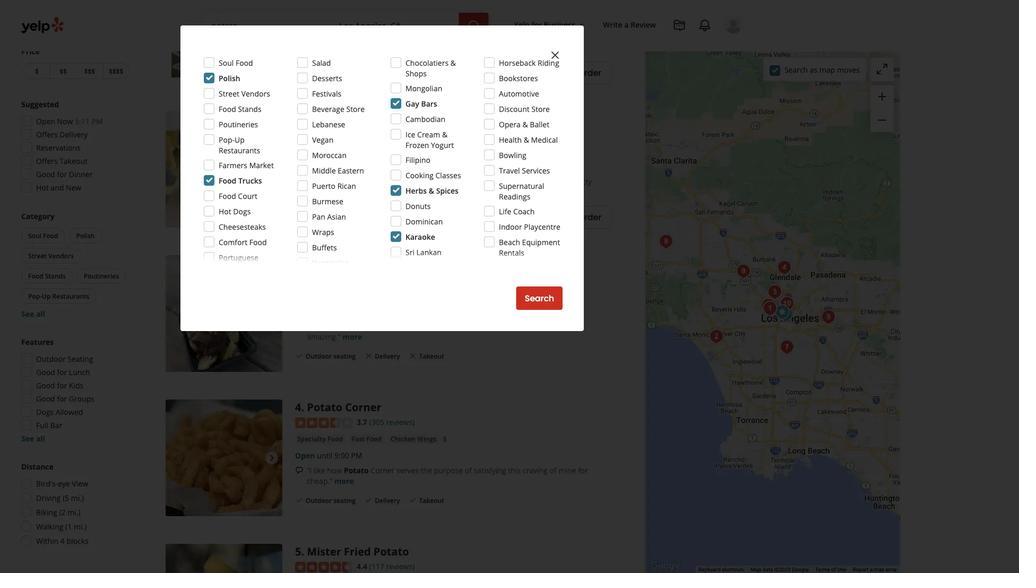 Task type: describe. For each thing, give the bounding box(es) containing it.
9:00 for potato
[[335, 451, 349, 461]]

3 seating from the top
[[334, 352, 356, 361]]

potato inside balls--with a name like the potato sack, they need more potato items..."
[[307, 43, 330, 53]]

place,
[[529, 177, 549, 187]]

store for discount store
[[532, 104, 550, 114]]

specialty food button
[[295, 434, 345, 445]]

nordstrom rack image
[[772, 302, 794, 323]]

they
[[543, 32, 559, 42]]

yelp
[[514, 19, 530, 29]]

2 outdoor seating from the top
[[306, 213, 356, 221]]

delivery down 'serves'
[[375, 497, 400, 505]]

this
[[509, 466, 521, 476]]

16 close v2 image for delivery
[[365, 352, 373, 361]]

2
[[295, 111, 301, 126]]

breakfast & brunch
[[297, 1, 360, 10]]

bowling
[[499, 150, 527, 160]]

group containing features
[[18, 337, 132, 444]]

3
[[295, 256, 301, 270]]

life
[[499, 206, 512, 216]]

0 vertical spatial american (new) link
[[366, 0, 421, 11]]

pop-up restaurants inside search dialog
[[219, 135, 260, 155]]

0 horizontal spatial potato corner image
[[166, 400, 283, 517]]

. for 2
[[301, 111, 304, 126]]

market
[[249, 160, 274, 170]]

frozen
[[406, 140, 429, 150]]

takeout down donuts
[[419, 213, 445, 221]]

a inside /burger place, pay a pretty steep price for..."
[[565, 177, 570, 187]]

tomorrow
[[369, 17, 404, 27]]

outdoor down salad at the left top of the page
[[306, 68, 332, 77]]

zoom out image
[[876, 114, 889, 127]]

purpose
[[434, 466, 463, 476]]

classes
[[436, 170, 461, 180]]

4 outdoor seating from the top
[[306, 497, 356, 505]]

yogurt
[[431, 140, 454, 150]]

how
[[327, 466, 342, 476]]

of right purpose
[[465, 466, 472, 476]]

(new) for bottom american (new) link
[[330, 146, 348, 155]]

food trucks
[[219, 176, 262, 186]]

more inside balls--with a name like the potato sack, they need more potato items..."
[[580, 32, 598, 42]]

"i for "i like how potato
[[307, 466, 312, 476]]

data
[[763, 567, 774, 573]]

write
[[603, 19, 623, 29]]

karaoke
[[406, 232, 435, 242]]

potato up (117 reviews) link
[[374, 545, 409, 559]]

see all for category
[[21, 309, 45, 319]]

soul food inside search dialog
[[219, 58, 253, 68]]

0 vertical spatial the potato sack image
[[166, 0, 283, 84]]

dominican
[[406, 216, 443, 227]]

good for kids
[[36, 381, 84, 391]]

1 vertical spatial potato
[[476, 177, 501, 187]]

comfort
[[219, 237, 248, 247]]

& inside ice cream & frozen yogurt
[[442, 129, 448, 139]]

a right write
[[625, 19, 629, 29]]

(117 reviews)
[[370, 562, 415, 572]]

0 horizontal spatial like
[[314, 466, 325, 476]]

steep
[[307, 187, 326, 197]]

reviews) for potato
[[386, 129, 415, 139]]

ballet
[[530, 119, 550, 129]]

like inside balls--with a name like the potato sack, they need more potato items..."
[[471, 32, 483, 42]]

slideshow element for 4
[[166, 400, 283, 517]]

for for groups
[[57, 394, 67, 404]]

$$$$ button
[[103, 63, 130, 79]]

search for search as map moves
[[785, 65, 809, 75]]

0 vertical spatial potato corner image
[[774, 257, 796, 279]]

pm inside 'group'
[[92, 116, 103, 126]]

2 . humble potato
[[295, 111, 387, 126]]

reviews) for corner
[[386, 418, 415, 428]]

price group
[[21, 46, 132, 81]]

open now 5:11 pm
[[36, 116, 103, 126]]

equipment
[[522, 237, 560, 247]]

potato right "how"
[[344, 466, 369, 476]]

slideshow element for 2
[[166, 111, 283, 228]]

until for potato
[[317, 451, 333, 461]]

see all for features
[[21, 434, 45, 444]]

price
[[21, 46, 40, 56]]

(733 reviews) link
[[370, 128, 415, 139]]

mi.) for driving (5 mi.)
[[71, 493, 84, 503]]

american for the topmost american (new) link
[[368, 1, 399, 10]]

moves
[[838, 65, 861, 75]]

balls-
[[405, 32, 424, 42]]

discount
[[499, 104, 530, 114]]

review
[[631, 19, 657, 29]]

search dialog
[[0, 0, 1020, 574]]

0 vertical spatial corner
[[345, 400, 382, 415]]

stands inside button
[[45, 272, 66, 280]]

$$ for breakfast & brunch
[[457, 1, 465, 11]]

louders image
[[759, 296, 780, 317]]

herbs
[[406, 186, 427, 196]]

wings
[[418, 435, 437, 443]]

sri lankan
[[406, 247, 442, 257]]

5:11
[[75, 116, 90, 126]]

comfort food
[[219, 237, 267, 247]]

potato up '3.7 star rating' image
[[307, 400, 343, 415]]

dogs inside search dialog
[[233, 206, 251, 216]]

chicken
[[391, 435, 416, 443]]

1 vertical spatial american (new) link
[[295, 145, 351, 156]]

poutineries inside poutineries button
[[84, 272, 119, 280]]

3 . house of mash
[[295, 256, 385, 270]]

restaurants inside button
[[52, 292, 90, 301]]

with
[[426, 32, 441, 42]]

pm for 2 . humble potato
[[351, 162, 362, 172]]

discount store
[[499, 104, 550, 114]]

a inside balls--with a name like the potato sack, they need more potato items..."
[[443, 32, 447, 42]]

outdoor seating
[[36, 354, 93, 364]]

outdoor down amazing." on the left bottom of the page
[[306, 352, 332, 361]]

readings
[[499, 191, 531, 202]]

cream
[[418, 129, 440, 139]]

soul food button
[[21, 228, 65, 244]]

for for business
[[532, 19, 542, 29]]

new
[[66, 182, 81, 193]]

yelp for business
[[514, 19, 576, 29]]

indoor playcentre
[[499, 222, 561, 232]]

pop- inside search dialog
[[219, 135, 235, 145]]

always
[[548, 321, 572, 331]]

biking (2 mi.)
[[36, 508, 81, 518]]

he
[[482, 321, 491, 331]]

16 close v2 image
[[409, 352, 417, 361]]

good for groups
[[36, 394, 95, 404]]

food inside food stands button
[[28, 272, 43, 280]]

see for features
[[21, 434, 34, 444]]

allowed
[[56, 407, 83, 417]]

(2
[[59, 508, 66, 518]]

good for good for dinner
[[36, 169, 55, 179]]

when
[[378, 177, 397, 187]]

soul food inside button
[[28, 231, 58, 240]]

next image
[[266, 163, 278, 176]]

opera
[[499, 119, 521, 129]]

start for open until 9:00 pm
[[556, 211, 576, 223]]

street vendors inside search dialog
[[219, 88, 270, 99]]

rentals
[[499, 248, 525, 258]]

court
[[238, 191, 258, 201]]

soul inside search dialog
[[219, 58, 234, 68]]

offers for offers delivery
[[36, 129, 58, 139]]

food inside specialty food 'button'
[[328, 435, 343, 443]]

search image
[[468, 20, 480, 32]]

for for lunch
[[57, 367, 67, 377]]

good for good for groups
[[36, 394, 55, 404]]

& for herbs & spices
[[429, 186, 435, 196]]

takeout right 16 close v2 icon
[[419, 352, 445, 361]]

16 checkmark v2 image for outdoor seating
[[295, 496, 304, 505]]

cambodian
[[406, 114, 446, 124]]

mongolian
[[406, 83, 443, 93]]

hot for hot and new
[[36, 182, 49, 193]]

order for open until 9:00 pm
[[578, 211, 602, 223]]

puerto
[[312, 181, 336, 191]]

mr & mrs potato image
[[656, 231, 677, 253]]

1 vertical spatial 4
[[60, 536, 65, 546]]

street vendors inside button
[[28, 252, 74, 260]]

business
[[544, 19, 576, 29]]

outdoor up wraps
[[306, 213, 332, 221]]

fast food
[[352, 435, 382, 443]]

vendors inside button
[[48, 252, 74, 260]]

for for kids
[[57, 381, 67, 391]]

previous image for closed until 7:00 am tomorrow
[[170, 19, 183, 31]]

16 close v2 image for outdoor seating
[[295, 68, 304, 76]]

festivals
[[312, 88, 342, 99]]

see all button for features
[[21, 434, 45, 444]]

3.7 star rating image
[[295, 418, 353, 429]]

breakfast & brunch button
[[295, 0, 362, 11]]

as
[[810, 65, 818, 75]]

map for moves
[[820, 65, 836, 75]]

pop-up restaurants inside button
[[28, 292, 90, 301]]

1 vertical spatial more link
[[335, 476, 354, 486]]

beverage
[[312, 104, 345, 114]]

mister
[[307, 545, 341, 559]]

previous image for 3 . house of mash
[[170, 308, 183, 320]]

mister fried potato image
[[819, 307, 840, 328]]

open for 2
[[295, 162, 315, 172]]

know,
[[333, 177, 354, 187]]

delivery left 16 close v2 icon
[[375, 352, 400, 361]]

stands inside search dialog
[[238, 104, 262, 114]]

name
[[449, 32, 469, 42]]

dogs allowed
[[36, 407, 83, 417]]

ice cream & frozen yogurt
[[406, 129, 454, 150]]

close image
[[549, 49, 562, 62]]

up inside pop-up restaurants
[[235, 135, 245, 145]]

go
[[413, 177, 422, 187]]

travel
[[499, 165, 520, 176]]

2 vertical spatial more
[[335, 476, 354, 486]]

error
[[887, 567, 898, 573]]

delivery down when
[[375, 213, 400, 221]]

american for bottom american (new) link
[[297, 146, 328, 155]]

middle
[[312, 165, 336, 176]]

all for features
[[36, 434, 45, 444]]

previous image for 4 . potato corner
[[170, 452, 183, 465]]

$$ for american (new)
[[434, 145, 442, 156]]



Task type: locate. For each thing, give the bounding box(es) containing it.
slideshow element
[[166, 0, 283, 84], [166, 111, 283, 228], [166, 256, 283, 372], [166, 400, 283, 517]]

order right riding
[[578, 67, 602, 79]]

pm down fast
[[351, 451, 362, 461]]

0 vertical spatial 9:00
[[335, 162, 349, 172]]

terms of use
[[816, 567, 847, 573]]

a right to
[[433, 177, 437, 187]]

0 vertical spatial order
[[578, 67, 602, 79]]

american (new) for 'american (new)' button for bottom american (new) link
[[297, 146, 348, 155]]

map for error
[[875, 567, 885, 573]]

16 speech v2 image for 2
[[295, 178, 304, 186]]

4.4
[[357, 562, 367, 572]]

option group containing distance
[[18, 462, 132, 550]]

american (new) button for bottom american (new) link
[[295, 145, 351, 156]]

2 store from the left
[[532, 104, 550, 114]]

polish inside button
[[76, 231, 95, 240]]

open up don't at left
[[295, 162, 315, 172]]

1 reviews) from the top
[[386, 129, 415, 139]]

"i up steep
[[307, 177, 312, 187]]

0 vertical spatial offers
[[36, 129, 58, 139]]

0 vertical spatial dogs
[[233, 206, 251, 216]]

open until 9:00 pm down moroccan
[[295, 162, 362, 172]]

vans image
[[776, 305, 797, 326]]

pop- up farmers in the left of the page
[[219, 135, 235, 145]]

of left mash
[[343, 256, 354, 270]]

seating down items..."
[[334, 68, 356, 77]]

open down specialty
[[295, 451, 315, 461]]

humble potato link
[[307, 111, 387, 126]]

previous image
[[170, 19, 183, 31], [170, 163, 183, 176]]

$ down price
[[35, 67, 39, 75]]

potato corner image
[[774, 257, 796, 279], [166, 400, 283, 517]]

4 slideshow element from the top
[[166, 400, 283, 517]]

0 vertical spatial 16 checkmark v2 image
[[409, 212, 417, 221]]

see up distance
[[21, 434, 34, 444]]

1 vertical spatial next image
[[266, 452, 278, 465]]

takeout
[[419, 68, 445, 77], [60, 156, 88, 166], [419, 213, 445, 221], [419, 352, 445, 361], [419, 497, 445, 505]]

american
[[368, 1, 399, 10], [297, 146, 328, 155]]

cooking
[[406, 170, 434, 180]]

good for good for lunch
[[36, 367, 55, 377]]

map right as
[[820, 65, 836, 75]]

3 outdoor seating from the top
[[306, 352, 356, 361]]

0 horizontal spatial humble potato image
[[166, 111, 283, 228]]

kids
[[69, 381, 84, 391]]

0 vertical spatial pop-
[[219, 135, 235, 145]]

corner serves the purpose of satisfying this craving of mine for cheap."
[[307, 466, 588, 486]]

4 . potato corner
[[295, 400, 382, 415]]

shops
[[406, 68, 427, 78]]

4.3 star rating image
[[295, 129, 353, 140]]

american (new) button up tomorrow
[[366, 0, 421, 11]]

outdoor
[[306, 68, 332, 77], [306, 213, 332, 221], [306, 352, 332, 361], [36, 354, 66, 364], [306, 497, 332, 505]]

walking (1 mi.)
[[36, 522, 87, 532]]

1 all from the top
[[36, 309, 45, 319]]

1 horizontal spatial potato corner image
[[774, 257, 796, 279]]

1 vertical spatial previous image
[[170, 452, 183, 465]]

and right has
[[507, 321, 520, 331]]

1 vertical spatial up
[[42, 292, 51, 301]]

1 vertical spatial start
[[556, 211, 576, 223]]

hot inside search dialog
[[219, 206, 231, 216]]

pop-up restaurants up farmers in the left of the page
[[219, 135, 260, 155]]

previous image for open until 9:00 pm
[[170, 163, 183, 176]]

$$$$
[[109, 67, 123, 75]]

1 vertical spatial humble potato image
[[706, 326, 728, 348]]

2 seating from the top
[[334, 213, 356, 221]]

& left brunch
[[330, 1, 335, 10]]

up inside button
[[42, 292, 51, 301]]

within
[[36, 536, 59, 546]]

& down opera & ballet
[[524, 135, 530, 145]]

polish inside search dialog
[[219, 73, 240, 83]]

0 horizontal spatial pop-
[[28, 292, 42, 301]]

up up farmers in the left of the page
[[235, 135, 245, 145]]

$ right wings
[[443, 434, 447, 445]]

map region
[[564, 0, 972, 574]]

for down good for kids
[[57, 394, 67, 404]]

order for closed until 7:00 am tomorrow
[[578, 67, 602, 79]]

and
[[51, 182, 64, 193], [507, 321, 520, 331]]

16 speech v2 image
[[295, 178, 304, 186], [295, 467, 304, 475]]

1 offers from the top
[[36, 129, 58, 139]]

specialty
[[297, 435, 326, 443]]

1 horizontal spatial $
[[443, 434, 447, 445]]

offers up the reservations
[[36, 129, 58, 139]]

0 horizontal spatial (new)
[[330, 146, 348, 155]]

2 offers from the top
[[36, 156, 58, 166]]

0 horizontal spatial map
[[820, 65, 836, 75]]

16 checkmark v2 image
[[409, 212, 417, 221], [295, 496, 304, 505]]

seating down "i like how potato
[[334, 497, 356, 505]]

soul
[[219, 58, 234, 68], [28, 231, 41, 240]]

1 horizontal spatial hot
[[219, 206, 231, 216]]

outdoor inside 'group'
[[36, 354, 66, 364]]

see up features
[[21, 309, 34, 319]]

reviews) up sandwiches
[[386, 129, 415, 139]]

hot and new
[[36, 182, 81, 193]]

see all button up features
[[21, 309, 45, 319]]

0 vertical spatial american (new) button
[[366, 0, 421, 11]]

3 slideshow element from the top
[[166, 256, 283, 372]]

1 order from the top
[[578, 67, 602, 79]]

corner up 3.7 link
[[345, 400, 382, 415]]

& for chocolatiers & shops
[[451, 58, 456, 68]]

moroccan
[[312, 150, 347, 160]]

potato inside balls--with a name like the potato sack, they need more potato items..."
[[499, 32, 522, 42]]

0 vertical spatial more link
[[343, 332, 362, 342]]

1 vertical spatial polish
[[76, 231, 95, 240]]

start up equipment
[[556, 211, 576, 223]]

open down 'suggested'
[[36, 116, 55, 126]]

.
[[301, 111, 304, 126], [301, 256, 304, 270], [301, 400, 304, 415], [301, 545, 304, 559]]

pan asian
[[312, 212, 346, 222]]

4 down 'walking (1 mi.)'
[[60, 536, 65, 546]]

offers takeout
[[36, 156, 88, 166]]

16 speech v2 image for 4
[[295, 467, 304, 475]]

good up good for kids
[[36, 367, 55, 377]]

group containing category
[[19, 211, 132, 319]]

1 vertical spatial food stands
[[28, 272, 66, 280]]

1 vertical spatial hot
[[219, 206, 231, 216]]

2 horizontal spatial $$
[[457, 1, 465, 11]]

a right report
[[870, 567, 873, 573]]

expand map image
[[876, 63, 889, 75]]

2 reviews) from the top
[[386, 418, 415, 428]]

good for good for kids
[[36, 381, 55, 391]]

$$$
[[84, 67, 95, 75]]

closed until 7:00 am tomorrow
[[295, 17, 404, 27]]

health
[[499, 135, 522, 145]]

2 good from the top
[[36, 367, 55, 377]]

0 vertical spatial 16 speech v2 image
[[295, 178, 304, 186]]

farmers market
[[219, 160, 274, 170]]

. for 3
[[301, 256, 304, 270]]

1 store from the left
[[347, 104, 365, 114]]

mi.) right (1
[[74, 522, 87, 532]]

16 checkmark v2 image for takeout
[[409, 212, 417, 221]]

2 vertical spatial $$
[[434, 145, 442, 156]]

more down "i like how potato
[[335, 476, 354, 486]]

1 horizontal spatial 16 checkmark v2 image
[[409, 212, 417, 221]]

0 horizontal spatial store
[[347, 104, 365, 114]]

2 all from the top
[[36, 434, 45, 444]]

$ inside $ button
[[35, 67, 39, 75]]

full
[[36, 420, 48, 431]]

notifications image
[[699, 19, 712, 32]]

(117 reviews) link
[[370, 561, 415, 572]]

vendors inside search dialog
[[241, 88, 270, 99]]

1 vertical spatial and
[[507, 321, 520, 331]]

hot inside 'group'
[[36, 182, 49, 193]]

hot for hot dogs
[[219, 206, 231, 216]]

projects image
[[674, 19, 686, 32]]

balls--with a name like the potato sack, they need more potato items..."
[[307, 32, 598, 53]]

1 open until 9:00 pm from the top
[[295, 162, 362, 172]]

more link down "i like how potato
[[335, 476, 354, 486]]

map data ©2023 google
[[751, 567, 809, 573]]

& for opera & ballet
[[523, 119, 528, 129]]

0 horizontal spatial street vendors
[[28, 252, 74, 260]]

0 horizontal spatial soul
[[28, 231, 41, 240]]

walking
[[36, 522, 63, 532]]

satisfying
[[474, 466, 507, 476]]

1 horizontal spatial the potato sack image
[[760, 298, 781, 320]]

start for closed until 7:00 am tomorrow
[[556, 67, 576, 79]]

pay
[[551, 177, 563, 187]]

mi.) for biking (2 mi.)
[[68, 508, 81, 518]]

2 order from the top
[[578, 211, 602, 223]]

like left the
[[471, 32, 483, 42]]

3 good from the top
[[36, 381, 55, 391]]

user actions element
[[506, 13, 759, 79]]

hot down food court
[[219, 206, 231, 216]]

more link right amazing." on the left bottom of the page
[[343, 332, 362, 342]]

poutineries inside search dialog
[[219, 119, 258, 129]]

food inside fast food button
[[367, 435, 382, 443]]

16 checkmark v2 image down donuts
[[409, 212, 417, 221]]

start order link for until 9:00 pm
[[546, 206, 612, 229]]

see all button down full
[[21, 434, 45, 444]]

1 horizontal spatial 16 close v2 image
[[365, 352, 373, 361]]

open for 4
[[295, 451, 315, 461]]

0 horizontal spatial 16 close v2 image
[[295, 68, 304, 76]]

start order down close icon
[[556, 67, 602, 79]]

see all down full
[[21, 434, 45, 444]]

potato
[[499, 32, 522, 42], [352, 111, 387, 126], [307, 400, 343, 415], [344, 466, 369, 476], [374, 545, 409, 559]]

house of mash image
[[765, 282, 786, 303]]

takeout down chocolatiers
[[419, 68, 445, 77]]

start order link for until 7:00 am tomorrow
[[546, 61, 612, 84]]

0 vertical spatial vendors
[[241, 88, 270, 99]]

2 open until 9:00 pm from the top
[[295, 451, 362, 461]]

next image for open until 9:00 pm
[[266, 452, 278, 465]]

16 close v2 image
[[295, 68, 304, 76], [365, 352, 373, 361]]

donuts
[[406, 201, 431, 211]]

driving (5 mi.)
[[36, 493, 84, 503]]

start order for open until 9:00 pm
[[556, 211, 602, 223]]

mi.) for walking (1 mi.)
[[74, 522, 87, 532]]

1 vertical spatial american (new) button
[[295, 145, 351, 156]]

9:00 for humble
[[335, 162, 349, 172]]

1 seating from the top
[[334, 68, 356, 77]]

breakfast & brunch link
[[295, 0, 362, 11]]

1 16 speech v2 image from the top
[[295, 178, 304, 186]]

2 . from the top
[[301, 256, 304, 270]]

2 previous image from the top
[[170, 163, 183, 176]]

pop- inside button
[[28, 292, 42, 301]]

0 horizontal spatial and
[[51, 182, 64, 193]]

more
[[580, 32, 598, 42], [343, 332, 362, 342], [335, 476, 354, 486]]

1 previous image from the top
[[170, 308, 183, 320]]

street inside search dialog
[[219, 88, 240, 99]]

$$ inside 'button'
[[60, 67, 67, 75]]

2 see all from the top
[[21, 434, 45, 444]]

1 vertical spatial potato corner image
[[166, 400, 283, 517]]

0 vertical spatial see all
[[21, 309, 45, 319]]

sandwiches button
[[388, 145, 430, 156]]

previous image
[[170, 308, 183, 320], [170, 452, 183, 465]]

1 horizontal spatial 4
[[295, 400, 301, 415]]

dinner
[[69, 169, 93, 179]]

1 vertical spatial soul
[[28, 231, 41, 240]]

2 see from the top
[[21, 434, 34, 444]]

pretty
[[571, 177, 592, 187]]

0 horizontal spatial restaurants
[[52, 292, 90, 301]]

takeout up "dinner" in the top of the page
[[60, 156, 88, 166]]

potato down 'yelp'
[[499, 32, 522, 42]]

group
[[871, 86, 895, 132], [18, 99, 132, 196], [19, 211, 132, 319], [18, 337, 132, 444]]

2 9:00 from the top
[[335, 451, 349, 461]]

farmers
[[219, 160, 248, 170]]

0 vertical spatial until
[[322, 17, 337, 27]]

start down close icon
[[556, 67, 576, 79]]

4 . from the top
[[301, 545, 304, 559]]

0 vertical spatial map
[[820, 65, 836, 75]]

hot down good for dinner
[[36, 182, 49, 193]]

terms of use link
[[816, 567, 847, 573]]

1 start order from the top
[[556, 67, 602, 79]]

closed
[[295, 17, 320, 27]]

fried
[[344, 545, 371, 559]]

2 start order from the top
[[556, 211, 602, 223]]

buffets
[[312, 242, 337, 253]]

4 good from the top
[[36, 394, 55, 404]]

open until 9:00 pm up "how"
[[295, 451, 362, 461]]

food stands inside search dialog
[[219, 104, 262, 114]]

outdoor seating down amazing." on the left bottom of the page
[[306, 352, 356, 361]]

0 vertical spatial pop-up restaurants
[[219, 135, 260, 155]]

for up good for kids
[[57, 367, 67, 377]]

of left use
[[832, 567, 837, 573]]

1 vertical spatial poutineries
[[84, 272, 119, 280]]

serves
[[397, 466, 419, 476]]

automotive
[[499, 88, 540, 99]]

3 reviews) from the top
[[386, 562, 415, 572]]

0 vertical spatial open until 9:00 pm
[[295, 162, 362, 172]]

american (new) for 'american (new)' button associated with the topmost american (new) link
[[368, 1, 419, 10]]

store for beverage store
[[347, 104, 365, 114]]

angel's tijuana tacos image
[[777, 293, 798, 315]]

1 start from the top
[[556, 67, 576, 79]]

house of mash image
[[166, 256, 283, 372]]

1 vertical spatial more
[[343, 332, 362, 342]]

asian down the burmese
[[327, 212, 346, 222]]

american up tomorrow
[[368, 1, 399, 10]]

1 vertical spatial offers
[[36, 156, 58, 166]]

0 vertical spatial search
[[785, 65, 809, 75]]

map
[[820, 65, 836, 75], [875, 567, 885, 573]]

& inside chocolatiers & shops
[[451, 58, 456, 68]]

the baked potato image
[[734, 261, 755, 282]]

potato up (733
[[352, 111, 387, 126]]

16 close v2 image left 16 close v2 icon
[[365, 352, 373, 361]]

group containing suggested
[[18, 99, 132, 196]]

2 start order link from the top
[[546, 206, 612, 229]]

1 see all from the top
[[21, 309, 45, 319]]

see all button for category
[[21, 309, 45, 319]]

1 good from the top
[[36, 169, 55, 179]]

american (new) button
[[366, 0, 421, 11], [295, 145, 351, 156]]

0 vertical spatial (new)
[[400, 1, 419, 10]]

1 vertical spatial (new)
[[330, 146, 348, 155]]

(new) down vegan
[[330, 146, 348, 155]]

biking
[[36, 508, 57, 518]]

0 horizontal spatial food stands
[[28, 272, 66, 280]]

1 vertical spatial street
[[28, 252, 47, 260]]

0 vertical spatial humble potato image
[[166, 111, 283, 228]]

(new) up tomorrow
[[400, 1, 419, 10]]

(305
[[370, 418, 385, 428]]

0 vertical spatial pm
[[92, 116, 103, 126]]

option group
[[18, 462, 132, 550]]

for for dinner
[[57, 169, 67, 179]]

0 horizontal spatial american
[[297, 146, 328, 155]]

16 close v2 image left desserts at the top left
[[295, 68, 304, 76]]

1 see all button from the top
[[21, 309, 45, 319]]

1 outdoor seating from the top
[[306, 68, 356, 77]]

google image
[[649, 560, 684, 574]]

american (new) button for the topmost american (new) link
[[366, 0, 421, 11]]

1 vertical spatial american
[[297, 146, 328, 155]]

cheesesteaks
[[219, 222, 266, 232]]

restaurants up farmers in the left of the page
[[219, 145, 260, 155]]

seating
[[68, 354, 93, 364]]

16 chevron down v2 image
[[578, 21, 586, 29]]

offers for offers takeout
[[36, 156, 58, 166]]

american (new) down vegan
[[297, 146, 348, 155]]

good for dinner
[[36, 169, 93, 179]]

1 horizontal spatial poutineries
[[219, 119, 258, 129]]

2 slideshow element from the top
[[166, 111, 283, 228]]

1 vertical spatial like
[[314, 466, 325, 476]]

1 horizontal spatial soul food
[[219, 58, 253, 68]]

search inside button
[[525, 293, 555, 305]]

pop-up restaurants down food stands button at left
[[28, 292, 90, 301]]

1 horizontal spatial food stands
[[219, 104, 262, 114]]

0 horizontal spatial vendors
[[48, 252, 74, 260]]

american (new) link down vegan
[[295, 145, 351, 156]]

0 vertical spatial street vendors
[[219, 88, 270, 99]]

driving
[[36, 493, 61, 503]]

beach equipment rentals
[[499, 237, 560, 258]]

stands down street vendors button
[[45, 272, 66, 280]]

for down offers takeout
[[57, 169, 67, 179]]

playcentre
[[524, 222, 561, 232]]

for down good for lunch
[[57, 381, 67, 391]]

humble potato image inside map 'region'
[[706, 326, 728, 348]]

0 horizontal spatial 16 checkmark v2 image
[[295, 496, 304, 505]]

1 vertical spatial start order
[[556, 211, 602, 223]]

of left mine at the right
[[550, 466, 557, 476]]

4 up '3.7 star rating' image
[[295, 400, 301, 415]]

asian inside search dialog
[[327, 212, 346, 222]]

portuguese
[[219, 253, 259, 263]]

0 horizontal spatial american (new) link
[[295, 145, 351, 156]]

he has and they're always amazing."
[[307, 321, 572, 342]]

food stands button
[[21, 268, 73, 284]]

1 vertical spatial the potato sack image
[[760, 298, 781, 320]]

. left mister
[[301, 545, 304, 559]]

2 "i from the top
[[307, 466, 312, 476]]

$$ right 'korean' link
[[457, 1, 465, 11]]

corner
[[345, 400, 382, 415], [371, 466, 395, 476]]

dogs up cheesesteaks
[[233, 206, 251, 216]]

. left the house
[[301, 256, 304, 270]]

0 vertical spatial start order
[[556, 67, 602, 79]]

all down full
[[36, 434, 45, 444]]

4 seating from the top
[[334, 497, 356, 505]]

store
[[347, 104, 365, 114], [532, 104, 550, 114]]

0 vertical spatial previous image
[[170, 19, 183, 31]]

2 16 speech v2 image from the top
[[295, 467, 304, 475]]

cheap."
[[307, 476, 333, 486]]

restaurants inside search dialog
[[219, 145, 260, 155]]

food stands inside food stands button
[[28, 272, 66, 280]]

for right mine at the right
[[578, 466, 588, 476]]

next image for closed until 7:00 am tomorrow
[[266, 19, 278, 31]]

pan
[[312, 212, 326, 222]]

1 vertical spatial pm
[[351, 162, 362, 172]]

the potato sack image
[[166, 0, 283, 84], [760, 298, 781, 320]]

None search field
[[203, 13, 491, 38]]

1 . from the top
[[301, 111, 304, 126]]

poutineries up farmers in the left of the page
[[219, 119, 258, 129]]

food court
[[219, 191, 258, 201]]

. left the humble in the left of the page
[[301, 111, 304, 126]]

all down pop-up restaurants button
[[36, 309, 45, 319]]

"i for "i don't know, dude, when you go to a cool asian potato
[[307, 177, 312, 187]]

(117
[[370, 562, 385, 572]]

0 vertical spatial restaurants
[[219, 145, 260, 155]]

0 vertical spatial next image
[[266, 19, 278, 31]]

until for humble
[[317, 162, 333, 172]]

pop-
[[219, 135, 235, 145], [28, 292, 42, 301]]

1 vertical spatial street vendors
[[28, 252, 74, 260]]

herbs & spices
[[406, 186, 459, 196]]

vegan
[[312, 135, 334, 145]]

1 vertical spatial see all
[[21, 434, 45, 444]]

search up they're
[[525, 293, 555, 305]]

2 start from the top
[[556, 211, 576, 223]]

. for 4
[[301, 400, 304, 415]]

1 "i from the top
[[307, 177, 312, 187]]

start order for closed until 7:00 am tomorrow
[[556, 67, 602, 79]]

gay bars
[[406, 99, 438, 109]]

0 horizontal spatial $$
[[60, 67, 67, 75]]

features
[[21, 337, 54, 347]]

takeout down corner serves the purpose of satisfying this craving of mine for cheap."
[[419, 497, 445, 505]]

dogs
[[233, 206, 251, 216], [36, 407, 54, 417]]

slideshow element for 3
[[166, 256, 283, 372]]

1 vertical spatial all
[[36, 434, 45, 444]]

2 next image from the top
[[266, 452, 278, 465]]

start order down pretty
[[556, 211, 602, 223]]

store right beverage
[[347, 104, 365, 114]]

& left ballet
[[523, 119, 528, 129]]

corner inside corner serves the purpose of satisfying this craving of mine for cheap."
[[371, 466, 395, 476]]

4.4 star rating image
[[295, 562, 353, 573]]

(new) for the topmost american (new) link
[[400, 1, 419, 10]]

seating down amazing." on the left bottom of the page
[[334, 352, 356, 361]]

reviews)
[[386, 129, 415, 139], [386, 418, 415, 428], [386, 562, 415, 572]]

& inside button
[[330, 1, 335, 10]]

soul inside button
[[28, 231, 41, 240]]

1 horizontal spatial potato
[[476, 177, 501, 187]]

a right pay
[[565, 177, 570, 187]]

food inside soul food button
[[43, 231, 58, 240]]

for inside 'button'
[[532, 19, 542, 29]]

dogs inside 'group'
[[36, 407, 54, 417]]

humble potato image
[[166, 111, 283, 228], [706, 326, 728, 348]]

2 vertical spatial reviews)
[[386, 562, 415, 572]]

1 previous image from the top
[[170, 19, 183, 31]]

pm for 4 . potato corner
[[351, 451, 362, 461]]

terms
[[816, 567, 831, 573]]

0 vertical spatial asian
[[455, 177, 474, 187]]

/burger
[[501, 177, 527, 187]]

delivery down open now 5:11 pm
[[60, 129, 88, 139]]

$ button
[[23, 63, 50, 79]]

1 slideshow element from the top
[[166, 0, 283, 84]]

16 checkmark v2 image
[[409, 68, 417, 76], [295, 212, 304, 221], [295, 352, 304, 361], [365, 496, 373, 505], [409, 496, 417, 505]]

category
[[21, 211, 55, 221]]

$$ button
[[50, 63, 76, 79]]

(5
[[63, 493, 69, 503]]

1 see from the top
[[21, 309, 34, 319]]

1 horizontal spatial pop-
[[219, 135, 235, 145]]

report
[[853, 567, 869, 573]]

1 vertical spatial search
[[525, 293, 555, 305]]

open until 9:00 pm for humble
[[295, 162, 362, 172]]

1 vertical spatial see
[[21, 434, 34, 444]]

1 vertical spatial start order link
[[546, 206, 612, 229]]

like up cheap."
[[314, 466, 325, 476]]

0 vertical spatial soul
[[219, 58, 234, 68]]

search for search
[[525, 293, 555, 305]]

asian right cool
[[455, 177, 474, 187]]

2 vertical spatial until
[[317, 451, 333, 461]]

(new)
[[400, 1, 419, 10], [330, 146, 348, 155]]

& for health & medical
[[524, 135, 530, 145]]

poutine brothers image
[[777, 337, 798, 358]]

2 see all button from the top
[[21, 434, 45, 444]]

good up dogs allowed
[[36, 394, 55, 404]]

and inside he has and they're always amazing."
[[507, 321, 520, 331]]

street inside button
[[28, 252, 47, 260]]

0 horizontal spatial american (new)
[[297, 146, 348, 155]]

1 start order link from the top
[[546, 61, 612, 84]]

zoom in image
[[876, 90, 889, 103]]

stands left 2
[[238, 104, 262, 114]]

1 vertical spatial see all button
[[21, 434, 45, 444]]

1 next image from the top
[[266, 19, 278, 31]]

shortcuts
[[722, 567, 745, 573]]

1 vertical spatial "i
[[307, 466, 312, 476]]

open until 9:00 pm for potato
[[295, 451, 362, 461]]

see for category
[[21, 309, 34, 319]]

1 horizontal spatial american (new) link
[[366, 0, 421, 11]]

1 vertical spatial pop-
[[28, 292, 42, 301]]

craving
[[523, 466, 548, 476]]

see
[[21, 309, 34, 319], [21, 434, 34, 444]]

next image
[[266, 19, 278, 31], [266, 452, 278, 465]]

9:00 up "i like how potato
[[335, 451, 349, 461]]

3 . from the top
[[301, 400, 304, 415]]

sack,
[[524, 32, 541, 42]]

restaurants down food stands button at left
[[52, 292, 90, 301]]

0 vertical spatial american
[[368, 1, 399, 10]]

/burger place, pay a pretty steep price for..."
[[307, 177, 592, 197]]

for inside corner serves the purpose of satisfying this craving of mine for cheap."
[[578, 466, 588, 476]]

0 vertical spatial like
[[471, 32, 483, 42]]

"i up cheap."
[[307, 466, 312, 476]]

0 horizontal spatial pop-up restaurants
[[28, 292, 90, 301]]

1 9:00 from the top
[[335, 162, 349, 172]]

2 previous image from the top
[[170, 452, 183, 465]]

corner left 'serves'
[[371, 466, 395, 476]]

0 vertical spatial open
[[36, 116, 55, 126]]

1 vertical spatial previous image
[[170, 163, 183, 176]]

& for breakfast & brunch
[[330, 1, 335, 10]]

outdoor down cheap."
[[306, 497, 332, 505]]

1 vertical spatial soul food
[[28, 231, 58, 240]]

all for category
[[36, 309, 45, 319]]



Task type: vqa. For each thing, say whether or not it's contained in the screenshot.
Ritual
no



